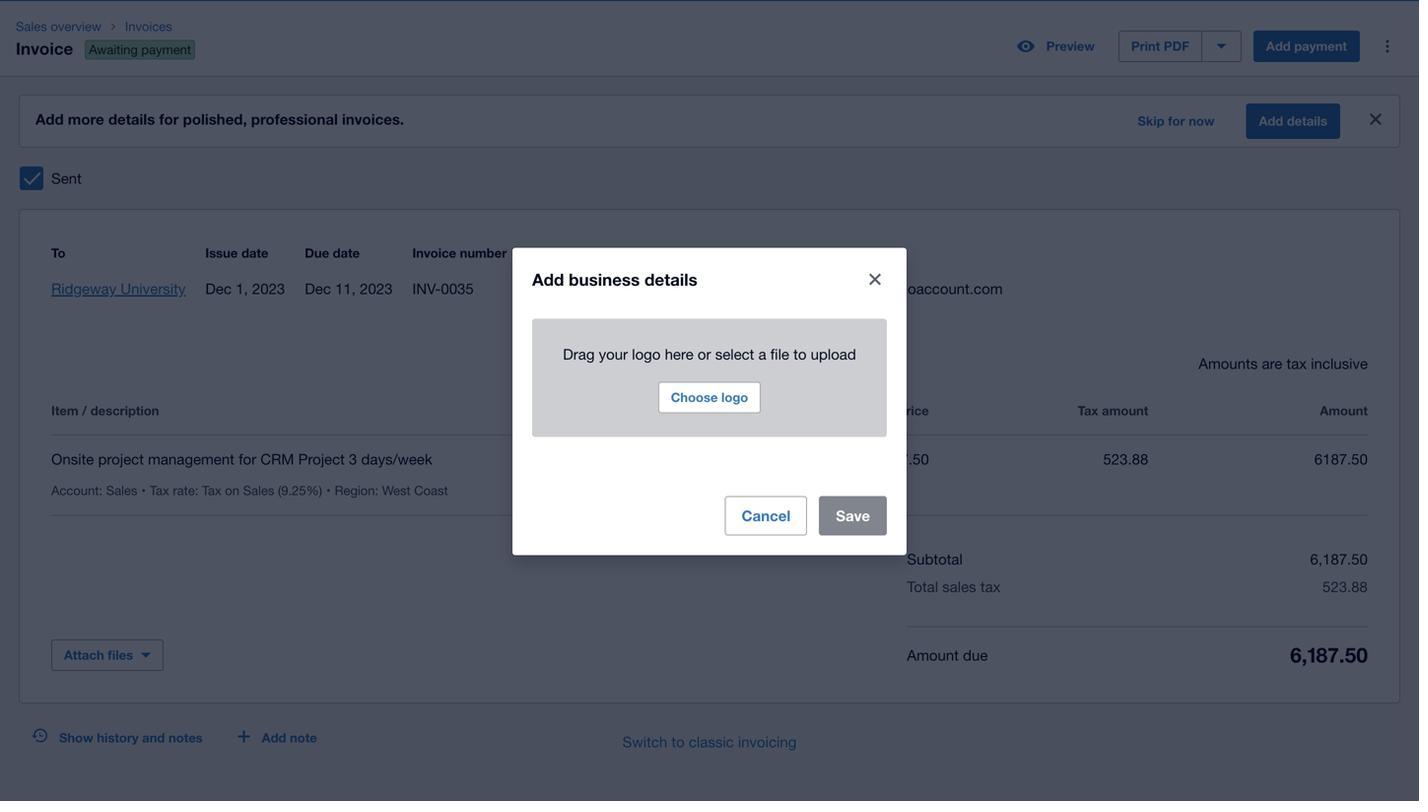Task type: describe. For each thing, give the bounding box(es) containing it.
show history and notes button
[[20, 723, 215, 754]]

amount for amount
[[1321, 403, 1368, 419]]

business
[[569, 270, 640, 289]]

online
[[649, 245, 688, 261]]

university
[[121, 280, 186, 297]]

due
[[963, 647, 988, 664]]

a
[[759, 346, 767, 363]]

logo inside choose logo "button"
[[722, 390, 749, 405]]

0035
[[441, 280, 474, 297]]

table containing onsite project management for crm project 3 days/week
[[51, 376, 1368, 516]]

switch to classic invoicing button
[[607, 723, 813, 762]]

your
[[599, 346, 628, 363]]

account
[[51, 483, 99, 498]]

2 6187.50 cell from the left
[[1149, 448, 1368, 471]]

3
[[349, 451, 357, 468]]

0 vertical spatial 6,187.50
[[1311, 551, 1368, 568]]

add business details dialog
[[513, 248, 907, 556]]

print
[[1132, 38, 1161, 54]]

add note
[[262, 731, 317, 746]]

close image
[[856, 260, 895, 299]]

to inside add business details dialog
[[794, 346, 807, 363]]

add details
[[1259, 113, 1328, 129]]

awaiting payment
[[89, 42, 191, 57]]

onsite project management for crm project 3 days/week
[[51, 451, 433, 468]]

drag your logo here or select a file to upload
[[563, 346, 857, 363]]

choose logo button
[[658, 382, 761, 414]]

p/o
[[527, 280, 553, 297]]

add details button
[[1247, 104, 1341, 139]]

1 vertical spatial 6,187.50
[[1291, 643, 1368, 667]]

cell down quantity column header
[[490, 448, 710, 471]]

management
[[148, 451, 235, 468]]

switch to classic invoicing
[[623, 734, 797, 751]]

tax for are
[[1287, 355, 1307, 372]]

523.88 inside cell
[[1104, 451, 1149, 468]]

awaiting
[[89, 42, 138, 57]]

skip
[[1138, 113, 1165, 129]]

on
[[225, 483, 240, 498]]

cell containing region
[[335, 483, 456, 498]]

item / description column header
[[51, 399, 490, 423]]

1 horizontal spatial sales
[[106, 483, 137, 498]]

issue
[[205, 245, 238, 261]]

invoice for invoice number
[[413, 245, 456, 261]]

add more details for polished, professional invoices.
[[35, 110, 404, 128]]

total sales tax
[[907, 578, 1001, 595]]

subtotal
[[907, 551, 963, 568]]

sales overview
[[16, 19, 101, 34]]

sent
[[51, 170, 82, 187]]

preview button
[[1005, 31, 1107, 62]]

manage link
[[649, 301, 1003, 324]]

amounts
[[1199, 355, 1258, 372]]

region
[[335, 483, 375, 498]]

here
[[665, 346, 694, 363]]

choose logo
[[671, 390, 749, 405]]

date for 11,
[[333, 245, 360, 261]]

invoices link
[[117, 17, 211, 36]]

more
[[68, 110, 104, 128]]

2 horizontal spatial sales
[[243, 483, 274, 498]]

amounts are tax inclusive
[[1199, 355, 1368, 372]]

row containing item / description
[[51, 399, 1368, 435]]

sales
[[943, 578, 977, 595]]

choose
[[671, 390, 718, 405]]

cell containing account
[[51, 483, 150, 498]]

1,
[[236, 280, 248, 297]]

price column header
[[710, 399, 929, 423]]

ridgeway university
[[51, 280, 186, 297]]

reference
[[527, 245, 589, 261]]

online payments
[[649, 245, 751, 261]]

cancel
[[742, 507, 791, 525]]

donotpaythisisfake@fakedemoaccount.com
[[678, 280, 1003, 297]]

cell containing tax rate
[[150, 483, 335, 498]]

: for account
[[99, 483, 103, 498]]

cancel button
[[725, 496, 808, 536]]

tax rate : tax on sales (9.25%)
[[150, 483, 322, 498]]

quantity
[[658, 403, 710, 419]]

details for add more details for polished, professional invoices.
[[108, 110, 155, 128]]

tax for sales
[[981, 578, 1001, 595]]

: for region
[[375, 483, 379, 498]]

523.88 cell
[[929, 448, 1149, 471]]

inv-
[[413, 280, 441, 297]]

details for add business details
[[645, 270, 698, 289]]

or
[[698, 346, 711, 363]]

1 vertical spatial 523.88
[[1323, 578, 1368, 595]]

due date
[[305, 245, 360, 261]]

/
[[82, 403, 87, 419]]

invoices.
[[342, 110, 404, 128]]

dec for dec 11, 2023
[[305, 280, 331, 297]]

11,
[[335, 280, 356, 297]]

and
[[142, 731, 165, 746]]

coast
[[414, 483, 448, 498]]

description
[[90, 403, 159, 419]]

tax for tax amount
[[1078, 403, 1099, 419]]

2 6187.50 from the left
[[1315, 451, 1368, 468]]

invoice for invoice
[[16, 38, 73, 58]]

project
[[298, 451, 345, 468]]



Task type: locate. For each thing, give the bounding box(es) containing it.
manage
[[680, 304, 734, 321]]

add down the "reference"
[[532, 270, 564, 289]]

tax inside column header
[[1078, 403, 1099, 419]]

pdf
[[1164, 38, 1190, 54]]

1 horizontal spatial 6187.50 cell
[[1149, 448, 1368, 471]]

tax left the amount
[[1078, 403, 1099, 419]]

1 dec from the left
[[205, 280, 232, 297]]

add up "add details"
[[1267, 38, 1291, 54]]

1 date from the left
[[241, 245, 269, 261]]

rate
[[173, 483, 195, 498]]

0 vertical spatial 523.88
[[1104, 451, 1149, 468]]

west
[[382, 483, 411, 498]]

payment for awaiting payment
[[141, 42, 191, 57]]

1 vertical spatial logo
[[722, 390, 749, 405]]

add inside add details button
[[1259, 113, 1284, 129]]

p/o crm08-12
[[527, 280, 629, 297]]

1 row from the top
[[51, 399, 1368, 435]]

1 horizontal spatial logo
[[722, 390, 749, 405]]

logo
[[632, 346, 661, 363], [722, 390, 749, 405]]

amount down inclusive
[[1321, 403, 1368, 419]]

523.88
[[1104, 451, 1149, 468], [1323, 578, 1368, 595]]

logo left here
[[632, 346, 661, 363]]

payments
[[691, 245, 751, 261]]

invoice up the inv- on the left of the page
[[413, 245, 456, 261]]

ridgeway
[[51, 280, 116, 297]]

dec 11, 2023
[[305, 280, 393, 297]]

add left the note
[[262, 731, 286, 746]]

1 vertical spatial to
[[672, 734, 685, 751]]

amount
[[1321, 403, 1368, 419], [907, 647, 959, 664]]

6187.50 cell down amount column header
[[1149, 448, 1368, 471]]

0 vertical spatial amount
[[1321, 403, 1368, 419]]

add inside add business details dialog
[[532, 270, 564, 289]]

2 horizontal spatial :
[[375, 483, 379, 498]]

1 horizontal spatial amount
[[1321, 403, 1368, 419]]

invoices
[[125, 19, 172, 34]]

invoice down the sales overview link
[[16, 38, 73, 58]]

add inside add payment button
[[1267, 38, 1291, 54]]

2 dec from the left
[[305, 280, 331, 297]]

payment up "add details"
[[1295, 38, 1348, 54]]

overview
[[51, 19, 101, 34]]

add for add details
[[1259, 113, 1284, 129]]

amount left due
[[907, 647, 959, 664]]

0 horizontal spatial 523.88
[[1104, 451, 1149, 468]]

payment
[[1295, 38, 1348, 54], [141, 42, 191, 57]]

cell down onsite project management for crm project 3 days/week
[[150, 483, 335, 498]]

details
[[108, 110, 155, 128], [1287, 113, 1328, 129], [645, 270, 698, 289]]

tax left rate
[[150, 483, 169, 498]]

6187.50 cell down price 'column header'
[[710, 448, 929, 471]]

are
[[1262, 355, 1283, 372]]

0 horizontal spatial to
[[672, 734, 685, 751]]

print pdf
[[1132, 38, 1190, 54]]

onsite project management for crm project 3 days/week cell
[[51, 448, 490, 471]]

item / description
[[51, 403, 159, 419]]

0 horizontal spatial date
[[241, 245, 269, 261]]

add more details for polished, professional invoices. status
[[20, 96, 1400, 147]]

tax right are
[[1287, 355, 1307, 372]]

2023 right 11,
[[360, 280, 393, 297]]

notes
[[169, 731, 203, 746]]

0 horizontal spatial 6187.50
[[876, 451, 929, 468]]

for inside cell
[[239, 451, 256, 468]]

quantity column header
[[490, 399, 710, 423]]

0 horizontal spatial for
[[159, 110, 179, 128]]

for left the polished,
[[159, 110, 179, 128]]

add left more
[[35, 110, 64, 128]]

2023 for dec 11, 2023
[[360, 280, 393, 297]]

0 horizontal spatial dec
[[205, 280, 232, 297]]

add business details
[[532, 270, 698, 289]]

table
[[51, 376, 1368, 516]]

add for add business details
[[532, 270, 564, 289]]

total
[[907, 578, 939, 595]]

attach files button
[[51, 640, 164, 671]]

account : sales
[[51, 483, 137, 498]]

number
[[460, 245, 507, 261]]

add for add payment
[[1267, 38, 1291, 54]]

1 horizontal spatial :
[[195, 483, 198, 498]]

to inside button
[[672, 734, 685, 751]]

0 horizontal spatial logo
[[632, 346, 661, 363]]

for for onsite project management for crm project 3 days/week
[[239, 451, 256, 468]]

1 horizontal spatial dec
[[305, 280, 331, 297]]

1 6187.50 from the left
[[876, 451, 929, 468]]

polished,
[[183, 110, 247, 128]]

date right the due
[[333, 245, 360, 261]]

add right now
[[1259, 113, 1284, 129]]

1 horizontal spatial 523.88
[[1323, 578, 1368, 595]]

0 vertical spatial to
[[794, 346, 807, 363]]

1 6187.50 cell from the left
[[710, 448, 929, 471]]

add payment button
[[1254, 31, 1361, 62]]

1 horizontal spatial date
[[333, 245, 360, 261]]

days/week
[[361, 451, 433, 468]]

date right issue
[[241, 245, 269, 261]]

1 : from the left
[[99, 483, 103, 498]]

6187.50 down price on the bottom
[[876, 451, 929, 468]]

for left now
[[1169, 113, 1186, 129]]

: left west
[[375, 483, 379, 498]]

0 vertical spatial row
[[51, 399, 1368, 435]]

payment down "invoices" link at the left top
[[141, 42, 191, 57]]

sales inside the sales overview link
[[16, 19, 47, 34]]

details right more
[[108, 110, 155, 128]]

print pdf button
[[1119, 31, 1203, 62]]

1 vertical spatial invoice
[[413, 245, 456, 261]]

0 horizontal spatial 6187.50 cell
[[710, 448, 929, 471]]

region : west coast
[[335, 483, 448, 498]]

payment inside button
[[1295, 38, 1348, 54]]

price
[[898, 403, 929, 419]]

note
[[290, 731, 317, 746]]

tax left on
[[202, 483, 222, 498]]

drag
[[563, 346, 595, 363]]

due
[[305, 245, 329, 261]]

0 horizontal spatial sales
[[16, 19, 47, 34]]

: down "project"
[[99, 483, 103, 498]]

payment for add payment
[[1295, 38, 1348, 54]]

details inside dialog
[[645, 270, 698, 289]]

classic
[[689, 734, 734, 751]]

0 horizontal spatial payment
[[141, 42, 191, 57]]

2 : from the left
[[195, 483, 198, 498]]

item
[[51, 403, 79, 419]]

add note button
[[226, 723, 329, 754]]

tax amount column header
[[929, 399, 1149, 423]]

sales right on
[[243, 483, 274, 498]]

for for add more details for polished, professional invoices.
[[159, 110, 179, 128]]

tax right sales
[[981, 578, 1001, 595]]

details down online on the left
[[645, 270, 698, 289]]

0 horizontal spatial invoice
[[16, 38, 73, 58]]

1 vertical spatial row
[[51, 436, 1368, 516]]

0 horizontal spatial tax
[[981, 578, 1001, 595]]

: down management
[[195, 483, 198, 498]]

2023 right 1,
[[252, 280, 285, 297]]

0 horizontal spatial amount
[[907, 647, 959, 664]]

skip for now button
[[1126, 105, 1227, 137]]

upload
[[811, 346, 857, 363]]

2 horizontal spatial for
[[1169, 113, 1186, 129]]

amount
[[1102, 403, 1149, 419]]

dec for dec 1, 2023
[[205, 280, 232, 297]]

sales down "project"
[[106, 483, 137, 498]]

for inside 'button'
[[1169, 113, 1186, 129]]

now
[[1189, 113, 1215, 129]]

0 vertical spatial tax
[[1287, 355, 1307, 372]]

1 horizontal spatial payment
[[1295, 38, 1348, 54]]

2 row from the top
[[51, 436, 1368, 516]]

dec left 11,
[[305, 280, 331, 297]]

2023 for dec 1, 2023
[[252, 280, 285, 297]]

date
[[241, 245, 269, 261], [333, 245, 360, 261]]

2 horizontal spatial details
[[1287, 113, 1328, 129]]

add
[[1267, 38, 1291, 54], [35, 110, 64, 128], [1259, 113, 1284, 129], [532, 270, 564, 289], [262, 731, 286, 746]]

select
[[715, 346, 755, 363]]

2 date from the left
[[333, 245, 360, 261]]

attach files
[[64, 648, 133, 663]]

inv-0035
[[413, 280, 474, 297]]

row
[[51, 399, 1368, 435], [51, 436, 1368, 516]]

1 vertical spatial amount
[[907, 647, 959, 664]]

amount for amount due
[[907, 647, 959, 664]]

dec
[[205, 280, 232, 297], [305, 280, 331, 297]]

0 vertical spatial invoice
[[16, 38, 73, 58]]

show
[[59, 731, 93, 746]]

inclusive
[[1311, 355, 1368, 372]]

attach
[[64, 648, 104, 663]]

date for 1,
[[241, 245, 269, 261]]

6187.50 cell
[[710, 448, 929, 471], [1149, 448, 1368, 471]]

0 horizontal spatial tax
[[150, 483, 169, 498]]

2 horizontal spatial tax
[[1078, 403, 1099, 419]]

1 horizontal spatial tax
[[202, 483, 222, 498]]

details down add payment button
[[1287, 113, 1328, 129]]

switch
[[623, 734, 668, 751]]

0 horizontal spatial 2023
[[252, 280, 285, 297]]

details inside button
[[1287, 113, 1328, 129]]

2023
[[252, 280, 285, 297], [360, 280, 393, 297]]

cell
[[490, 448, 710, 471], [51, 483, 150, 498], [150, 483, 335, 498], [335, 483, 456, 498]]

cell down days/week
[[335, 483, 456, 498]]

1 horizontal spatial details
[[645, 270, 698, 289]]

12
[[613, 280, 629, 297]]

(9.25%)
[[278, 483, 322, 498]]

skip for now
[[1138, 113, 1215, 129]]

amount column header
[[1149, 399, 1368, 423]]

:
[[99, 483, 103, 498], [195, 483, 198, 498], [375, 483, 379, 498]]

row containing onsite project management for crm project 3 days/week
[[51, 436, 1368, 516]]

tax for tax rate : tax on sales (9.25%)
[[150, 483, 169, 498]]

1 horizontal spatial for
[[239, 451, 256, 468]]

add for add note
[[262, 731, 286, 746]]

0 horizontal spatial details
[[108, 110, 155, 128]]

to right switch
[[672, 734, 685, 751]]

show history and notes
[[59, 731, 203, 746]]

1 horizontal spatial 6187.50
[[1315, 451, 1368, 468]]

2 2023 from the left
[[360, 280, 393, 297]]

invoice number
[[413, 245, 507, 261]]

ridgeway university link
[[51, 280, 186, 297]]

dec left 1,
[[205, 280, 232, 297]]

for left crm
[[239, 451, 256, 468]]

tax amount
[[1078, 403, 1149, 419]]

professional
[[251, 110, 338, 128]]

amount inside column header
[[1321, 403, 1368, 419]]

1 2023 from the left
[[252, 280, 285, 297]]

sales left overview
[[16, 19, 47, 34]]

1 horizontal spatial tax
[[1287, 355, 1307, 372]]

add inside add note button
[[262, 731, 286, 746]]

add for add more details for polished, professional invoices.
[[35, 110, 64, 128]]

0 vertical spatial logo
[[632, 346, 661, 363]]

3 : from the left
[[375, 483, 379, 498]]

onsite
[[51, 451, 94, 468]]

preview
[[1047, 38, 1095, 54]]

1 horizontal spatial invoice
[[413, 245, 456, 261]]

to right file
[[794, 346, 807, 363]]

issue date
[[205, 245, 269, 261]]

0 horizontal spatial :
[[99, 483, 103, 498]]

1 horizontal spatial 2023
[[360, 280, 393, 297]]

6187.50 down inclusive
[[1315, 451, 1368, 468]]

tax
[[1078, 403, 1099, 419], [150, 483, 169, 498], [202, 483, 222, 498]]

invoicing
[[738, 734, 797, 751]]

1 horizontal spatial to
[[794, 346, 807, 363]]

1 vertical spatial tax
[[981, 578, 1001, 595]]

logo right choose
[[722, 390, 749, 405]]

cell down "project"
[[51, 483, 150, 498]]



Task type: vqa. For each thing, say whether or not it's contained in the screenshot.


